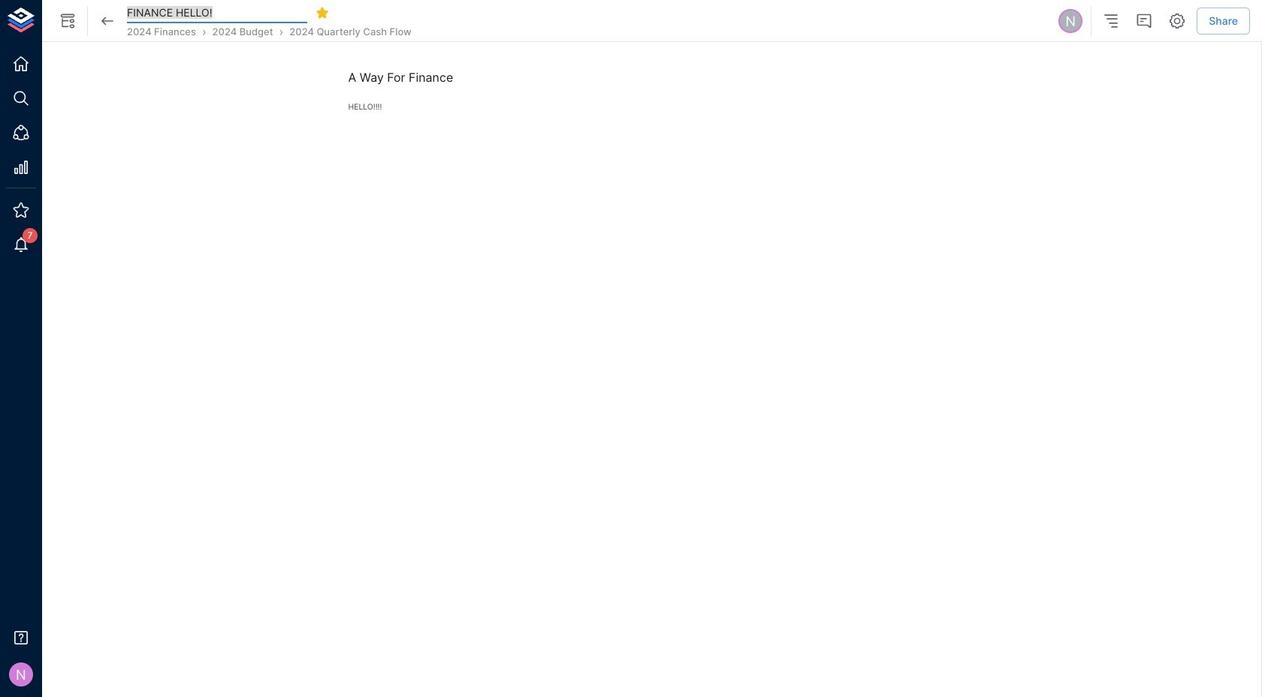 Task type: locate. For each thing, give the bounding box(es) containing it.
settings image
[[1168, 12, 1186, 30]]

table of contents image
[[1102, 12, 1120, 30]]

go back image
[[98, 12, 116, 30]]

None text field
[[127, 2, 307, 24]]



Task type: describe. For each thing, give the bounding box(es) containing it.
remove favorite image
[[316, 6, 329, 19]]

comments image
[[1135, 12, 1153, 30]]

show wiki image
[[59, 12, 77, 30]]



Task type: vqa. For each thing, say whether or not it's contained in the screenshot.
the Comments image
yes



